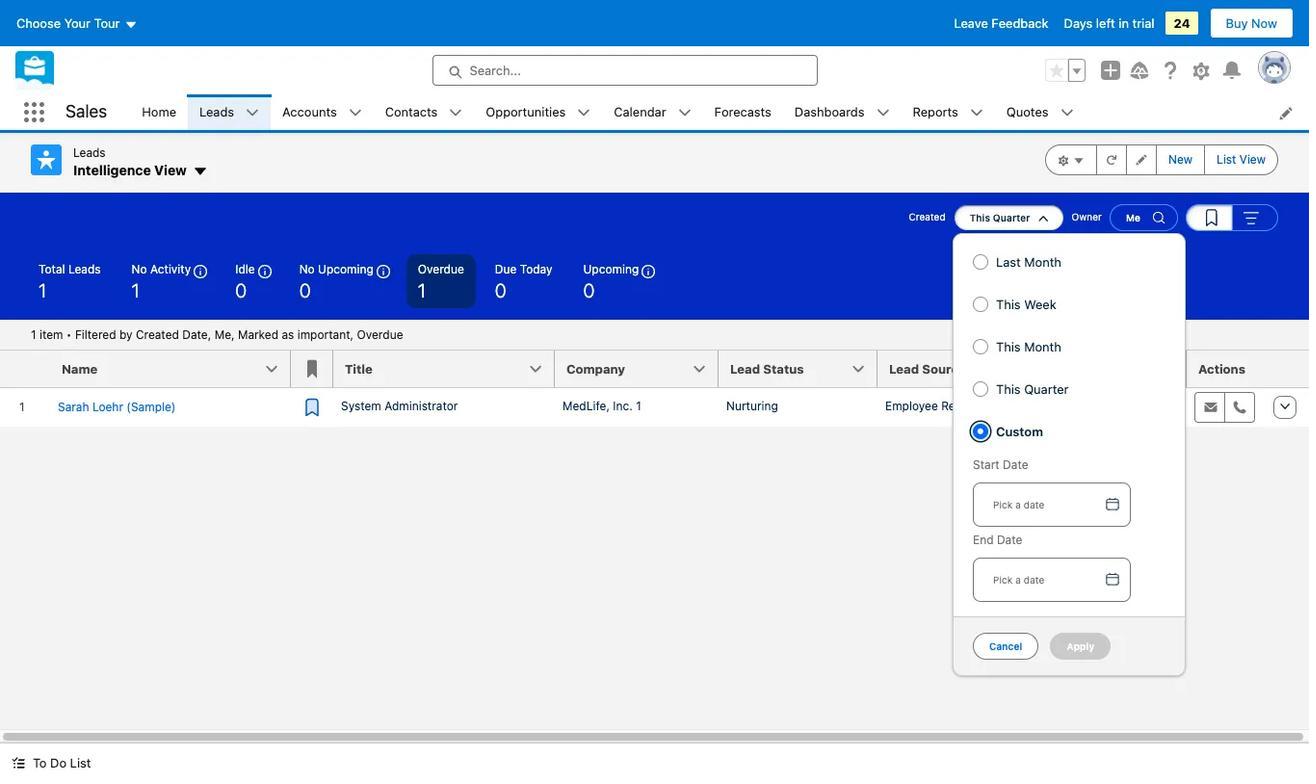 Task type: describe. For each thing, give the bounding box(es) containing it.
medlife, inc. 1
[[563, 398, 641, 413]]

lead status
[[730, 361, 804, 376]]

referral
[[941, 398, 984, 413]]

source
[[922, 361, 966, 376]]

due
[[495, 262, 517, 276]]

sales
[[66, 101, 107, 122]]

list inside to do list button
[[70, 755, 91, 771]]

End Date text field
[[973, 558, 1131, 602]]

contacts link
[[373, 94, 449, 130]]

last activity cell
[[1071, 350, 1187, 388]]

inc.
[[613, 398, 633, 413]]

name cell
[[50, 350, 302, 388]]

by
[[119, 327, 132, 342]]

left
[[1096, 15, 1115, 31]]

last month
[[996, 255, 1062, 270]]

company cell
[[555, 350, 730, 388]]

action cell
[[1264, 350, 1309, 388]]

accounts
[[282, 104, 337, 119]]

•
[[66, 327, 72, 342]]

this month
[[996, 339, 1061, 355]]

leave
[[954, 15, 988, 31]]

total
[[39, 262, 65, 276]]

1 inside overdue 1
[[418, 279, 426, 301]]

contacts list item
[[373, 94, 474, 130]]

tour
[[94, 15, 120, 31]]

calendar list item
[[602, 94, 703, 130]]

activity
[[150, 262, 191, 276]]

important cell
[[291, 350, 333, 388]]

2 upcoming from the left
[[583, 262, 639, 276]]

0 for upcoming
[[583, 279, 595, 301]]

view for list view
[[1240, 152, 1266, 167]]

this week
[[996, 297, 1057, 313]]

text default image for contacts
[[449, 106, 463, 120]]

reports list item
[[901, 94, 995, 130]]

to do list button
[[0, 744, 102, 782]]

list view button
[[1204, 145, 1278, 175]]

title cell
[[333, 350, 566, 388]]

1 vertical spatial quarter
[[1024, 382, 1069, 397]]

lead status cell
[[719, 350, 889, 388]]

today
[[520, 262, 553, 276]]

1 item • filtered by created date, me, marked as important, overdue
[[31, 327, 403, 342]]

now
[[1251, 15, 1277, 31]]

company button
[[555, 350, 719, 387]]

reports
[[913, 104, 958, 119]]

text default image for quotes
[[1060, 106, 1074, 120]]

no upcoming
[[299, 262, 374, 276]]

do
[[50, 755, 67, 771]]

calendar link
[[602, 94, 678, 130]]

group containing new
[[1045, 145, 1278, 175]]

end date group
[[973, 527, 1131, 602]]

days left in trial
[[1064, 15, 1155, 31]]

text default image for opportunities
[[577, 106, 591, 120]]

to do list
[[33, 755, 91, 771]]

search...
[[470, 63, 521, 78]]

marked
[[238, 327, 278, 342]]

text default image inside to do list button
[[12, 757, 25, 770]]

list containing home
[[130, 94, 1309, 130]]

search... button
[[432, 55, 817, 86]]

this inside this quarter button
[[970, 211, 990, 223]]

opportunities
[[486, 104, 566, 119]]

leave feedback link
[[954, 15, 1049, 31]]

forecasts
[[714, 104, 771, 119]]

feedback
[[992, 15, 1049, 31]]

employee
[[885, 398, 938, 413]]

text default image for accounts
[[348, 106, 362, 120]]

owner
[[1072, 211, 1102, 223]]

name
[[62, 361, 98, 376]]

text default image down the leads 'link'
[[193, 164, 208, 179]]

choose
[[16, 15, 61, 31]]

quotes list item
[[995, 94, 1085, 130]]

leads link
[[188, 94, 246, 130]]

days
[[1064, 15, 1093, 31]]

in
[[1119, 15, 1129, 31]]

24
[[1174, 15, 1190, 31]]

cancel button
[[973, 633, 1039, 660]]

home link
[[130, 94, 188, 130]]

week
[[1024, 297, 1057, 313]]

title button
[[333, 350, 555, 387]]

actions
[[1198, 361, 1246, 376]]

reports link
[[901, 94, 970, 130]]

grid containing name
[[0, 350, 1309, 428]]

title
[[345, 361, 373, 376]]

accounts link
[[271, 94, 348, 130]]



Task type: vqa. For each thing, say whether or not it's contained in the screenshot.
System Administrator
yes



Task type: locate. For each thing, give the bounding box(es) containing it.
text default image inside opportunities list item
[[577, 106, 591, 120]]

date right end
[[997, 533, 1023, 547]]

upcoming right today on the top of the page
[[583, 262, 639, 276]]

1 vertical spatial this quarter
[[996, 382, 1069, 397]]

no for 1
[[132, 262, 147, 276]]

buy now
[[1226, 15, 1277, 31]]

month
[[1024, 255, 1062, 270], [1024, 339, 1061, 355]]

this quarter button
[[953, 204, 1064, 231]]

forecasts link
[[703, 94, 783, 130]]

text default image for dashboards
[[876, 106, 890, 120]]

0 vertical spatial list
[[1217, 152, 1236, 167]]

text default image for reports
[[970, 106, 983, 120]]

text default image inside calendar list item
[[678, 106, 691, 120]]

system administrator
[[341, 398, 458, 413]]

list inside list view button
[[1217, 152, 1236, 167]]

date for end date
[[997, 533, 1023, 547]]

overdue 1
[[418, 262, 464, 301]]

lead source cell
[[878, 350, 1071, 388]]

start
[[973, 458, 1000, 472]]

overdue left due
[[418, 262, 464, 276]]

nurturing
[[726, 398, 778, 413]]

this quarter down the this month
[[996, 382, 1069, 397]]

date,
[[182, 327, 211, 342]]

view inside list view button
[[1240, 152, 1266, 167]]

opportunities list item
[[474, 94, 602, 130]]

text default image inside quotes list item
[[1060, 106, 1074, 120]]

last
[[996, 255, 1021, 270]]

date
[[1003, 458, 1028, 472], [997, 533, 1023, 547]]

0 down no upcoming
[[299, 279, 311, 301]]

0 for no upcoming
[[299, 279, 311, 301]]

upcoming up important,
[[318, 262, 374, 276]]

quotes link
[[995, 94, 1060, 130]]

lead inside 'button'
[[730, 361, 760, 376]]

1 vertical spatial date
[[997, 533, 1023, 547]]

month down the week
[[1024, 339, 1061, 355]]

date inside group
[[1003, 458, 1028, 472]]

1 upcoming from the left
[[318, 262, 374, 276]]

list
[[130, 94, 1309, 130]]

leads inside the leads 'link'
[[199, 104, 234, 119]]

employee referral
[[885, 398, 984, 413]]

overdue
[[418, 262, 464, 276], [357, 327, 403, 342]]

1 item • filtered by created date, me, marked as important, overdue status
[[31, 327, 403, 342]]

system
[[341, 398, 381, 413]]

home
[[142, 104, 176, 119]]

text default image right contacts
[[449, 106, 463, 120]]

0 horizontal spatial upcoming
[[318, 262, 374, 276]]

this quarter
[[970, 211, 1030, 223], [996, 382, 1069, 397]]

1 0 from the left
[[235, 279, 247, 301]]

filtered
[[75, 327, 116, 342]]

buy
[[1226, 15, 1248, 31]]

1 horizontal spatial lead
[[889, 361, 919, 376]]

1 month from the top
[[1024, 255, 1062, 270]]

1 inside total leads 1
[[39, 279, 47, 301]]

medlife,
[[563, 398, 610, 413]]

end date
[[973, 533, 1023, 547]]

view for intelligence view
[[154, 162, 187, 178]]

text default image inside contacts list item
[[449, 106, 463, 120]]

1 down no activity in the left of the page
[[132, 279, 140, 301]]

text default image right reports
[[970, 106, 983, 120]]

this quarter up last
[[970, 211, 1030, 223]]

opportunities link
[[474, 94, 577, 130]]

no right idle at the left
[[299, 262, 315, 276]]

0 vertical spatial leads
[[199, 104, 234, 119]]

text default image
[[246, 106, 259, 120], [577, 106, 591, 120], [678, 106, 691, 120], [193, 164, 208, 179], [12, 757, 25, 770]]

1 up "title" button
[[418, 279, 426, 301]]

leads
[[199, 104, 234, 119], [73, 145, 106, 160], [68, 262, 101, 276]]

quarter up last
[[993, 211, 1030, 223]]

0 horizontal spatial created
[[136, 327, 179, 342]]

text default image right accounts
[[348, 106, 362, 120]]

leads right home
[[199, 104, 234, 119]]

view right new
[[1240, 152, 1266, 167]]

0 vertical spatial created
[[909, 211, 946, 223]]

2 vertical spatial leads
[[68, 262, 101, 276]]

text default image left to on the bottom left of page
[[12, 757, 25, 770]]

buy now button
[[1210, 8, 1294, 39]]

0 vertical spatial quarter
[[993, 211, 1030, 223]]

leads list item
[[188, 94, 271, 130]]

1 vertical spatial list
[[70, 755, 91, 771]]

text default image left "reports" link
[[876, 106, 890, 120]]

5 text default image from the left
[[1060, 106, 1074, 120]]

group down list view button
[[1186, 204, 1278, 231]]

me,
[[214, 327, 235, 342]]

calendar
[[614, 104, 666, 119]]

1 left item on the left of page
[[31, 327, 36, 342]]

grid
[[0, 350, 1309, 428]]

month for last month
[[1024, 255, 1062, 270]]

dashboards
[[795, 104, 865, 119]]

leave feedback
[[954, 15, 1049, 31]]

lead source
[[889, 361, 966, 376]]

2 lead from the left
[[889, 361, 919, 376]]

1 vertical spatial created
[[136, 327, 179, 342]]

name button
[[50, 350, 291, 387]]

0 vertical spatial month
[[1024, 255, 1062, 270]]

1 vertical spatial month
[[1024, 339, 1061, 355]]

0 down idle at the left
[[235, 279, 247, 301]]

1 right inc.
[[636, 398, 641, 413]]

lead for lead source
[[889, 361, 919, 376]]

0 horizontal spatial view
[[154, 162, 187, 178]]

1 text default image from the left
[[348, 106, 362, 120]]

1 horizontal spatial created
[[909, 211, 946, 223]]

1 lead from the left
[[730, 361, 760, 376]]

status
[[763, 361, 804, 376]]

1 vertical spatial group
[[1045, 145, 1278, 175]]

4 0 from the left
[[583, 279, 595, 301]]

no for 0
[[299, 262, 315, 276]]

trial
[[1132, 15, 1155, 31]]

0 horizontal spatial lead
[[730, 361, 760, 376]]

no
[[132, 262, 147, 276], [299, 262, 315, 276]]

0 vertical spatial this quarter
[[970, 211, 1030, 223]]

your
[[64, 15, 91, 31]]

no left the activity
[[132, 262, 147, 276]]

3 text default image from the left
[[876, 106, 890, 120]]

2 text default image from the left
[[449, 106, 463, 120]]

apply
[[1067, 641, 1095, 652]]

company
[[566, 361, 625, 376]]

end
[[973, 533, 994, 547]]

Start Date text field
[[973, 483, 1131, 527]]

group up the me button
[[1045, 145, 1278, 175]]

quarter
[[993, 211, 1030, 223], [1024, 382, 1069, 397]]

0 right 'due today 0'
[[583, 279, 595, 301]]

total leads 1
[[39, 262, 101, 301]]

text default image for calendar
[[678, 106, 691, 120]]

me button
[[1110, 204, 1178, 231]]

1 horizontal spatial no
[[299, 262, 315, 276]]

date for start date
[[1003, 458, 1028, 472]]

leads up intelligence
[[73, 145, 106, 160]]

dashboards list item
[[783, 94, 901, 130]]

apply button
[[1050, 633, 1111, 660]]

0 vertical spatial date
[[1003, 458, 1028, 472]]

text default image
[[348, 106, 362, 120], [449, 106, 463, 120], [876, 106, 890, 120], [970, 106, 983, 120], [1060, 106, 1074, 120]]

list view
[[1217, 152, 1266, 167]]

1 horizontal spatial overdue
[[418, 262, 464, 276]]

text default image left calendar link at the top of page
[[577, 106, 591, 120]]

custom
[[996, 424, 1043, 440]]

intelligence view
[[73, 162, 187, 178]]

new
[[1169, 152, 1193, 167]]

month for this month
[[1024, 339, 1061, 355]]

intelligence
[[73, 162, 151, 178]]

leads inside total leads 1
[[68, 262, 101, 276]]

overdue up title
[[357, 327, 403, 342]]

cell
[[1071, 387, 1187, 427]]

important,
[[297, 327, 354, 342]]

overdue inside key performance indicators group
[[418, 262, 464, 276]]

list right new
[[1217, 152, 1236, 167]]

view right intelligence
[[154, 162, 187, 178]]

due today 0
[[495, 262, 553, 301]]

as
[[282, 327, 294, 342]]

choose your tour button
[[15, 8, 138, 39]]

text default image inside accounts list item
[[348, 106, 362, 120]]

3 0 from the left
[[495, 279, 506, 301]]

lead up employee
[[889, 361, 919, 376]]

quarter inside button
[[993, 211, 1030, 223]]

0 horizontal spatial list
[[70, 755, 91, 771]]

lead for lead status
[[730, 361, 760, 376]]

cancel
[[989, 641, 1022, 652]]

date inside group
[[997, 533, 1023, 547]]

0 for idle
[[235, 279, 247, 301]]

2 month from the top
[[1024, 339, 1061, 355]]

this
[[970, 211, 990, 223], [996, 297, 1021, 313], [996, 339, 1021, 355], [996, 382, 1021, 397]]

4 text default image from the left
[[970, 106, 983, 120]]

lead up nurturing
[[730, 361, 760, 376]]

list
[[1217, 152, 1236, 167], [70, 755, 91, 771]]

accounts list item
[[271, 94, 373, 130]]

2 vertical spatial group
[[1186, 204, 1278, 231]]

list right do
[[70, 755, 91, 771]]

1 inside grid
[[636, 398, 641, 413]]

text default image inside 'leads' list item
[[246, 106, 259, 120]]

start date
[[973, 458, 1028, 472]]

no activity
[[132, 262, 191, 276]]

0 down due
[[495, 279, 506, 301]]

row number image
[[0, 350, 50, 387]]

text default image inside reports "list item"
[[970, 106, 983, 120]]

quarter down the this month
[[1024, 382, 1069, 397]]

1 horizontal spatial upcoming
[[583, 262, 639, 276]]

text default image for leads
[[246, 106, 259, 120]]

text default image left accounts link
[[246, 106, 259, 120]]

key performance indicators group
[[0, 254, 1309, 319]]

upcoming
[[318, 262, 374, 276], [583, 262, 639, 276]]

0 vertical spatial group
[[1045, 59, 1086, 82]]

1 horizontal spatial view
[[1240, 152, 1266, 167]]

1 vertical spatial overdue
[[357, 327, 403, 342]]

group
[[1045, 59, 1086, 82], [1045, 145, 1278, 175], [1186, 204, 1278, 231]]

me
[[1126, 211, 1141, 223]]

2 0 from the left
[[299, 279, 311, 301]]

text default image right quotes
[[1060, 106, 1074, 120]]

0 vertical spatial overdue
[[418, 262, 464, 276]]

text default image inside dashboards list item
[[876, 106, 890, 120]]

1 down total
[[39, 279, 47, 301]]

administrator
[[385, 398, 458, 413]]

to
[[33, 755, 47, 771]]

month right last
[[1024, 255, 1062, 270]]

1 vertical spatial leads
[[73, 145, 106, 160]]

lead source button
[[878, 350, 1071, 387]]

1 no from the left
[[132, 262, 147, 276]]

group down days
[[1045, 59, 1086, 82]]

start date group
[[973, 452, 1131, 527]]

choose your tour
[[16, 15, 120, 31]]

0 horizontal spatial overdue
[[357, 327, 403, 342]]

created
[[909, 211, 946, 223], [136, 327, 179, 342]]

created right by
[[136, 327, 179, 342]]

0 inside 'due today 0'
[[495, 279, 506, 301]]

dashboards link
[[783, 94, 876, 130]]

created left this quarter button
[[909, 211, 946, 223]]

lead inside button
[[889, 361, 919, 376]]

actions cell
[[1187, 350, 1264, 388]]

leads right total
[[68, 262, 101, 276]]

new button
[[1156, 145, 1205, 175]]

0 horizontal spatial no
[[132, 262, 147, 276]]

row number cell
[[0, 350, 50, 388]]

2 no from the left
[[299, 262, 315, 276]]

quotes
[[1007, 104, 1049, 119]]

date right start
[[1003, 458, 1028, 472]]

text default image right "calendar"
[[678, 106, 691, 120]]

this quarter inside button
[[970, 211, 1030, 223]]

1 horizontal spatial list
[[1217, 152, 1236, 167]]



